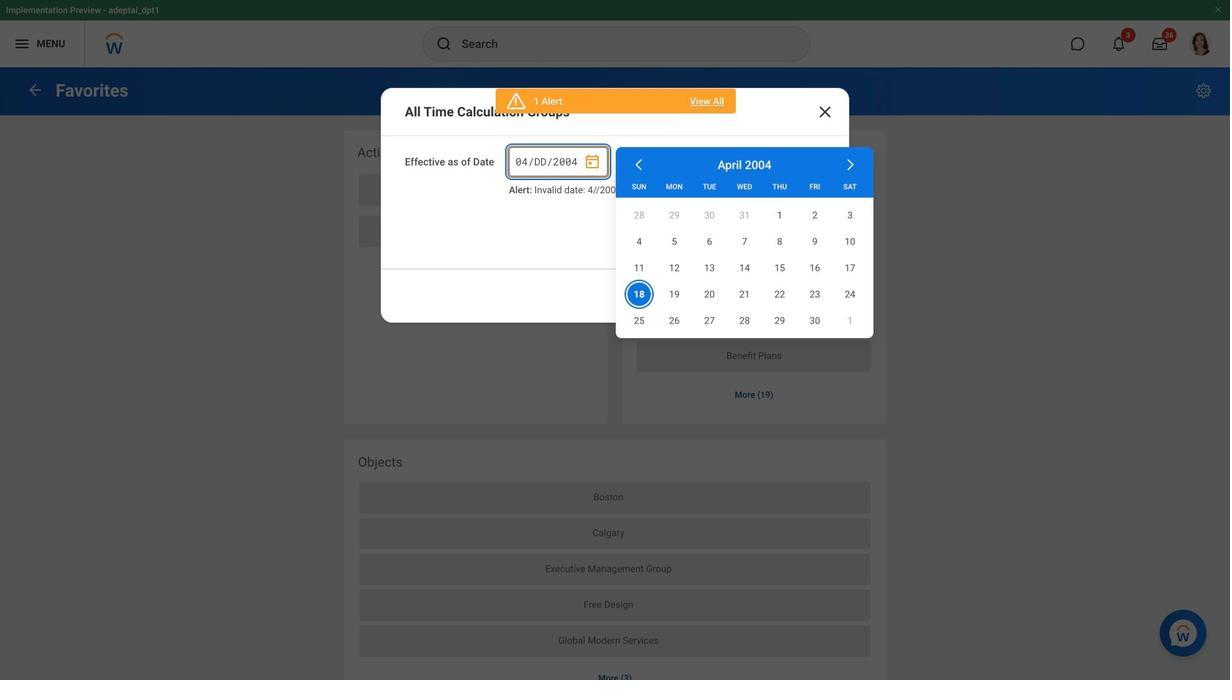 Task type: describe. For each thing, give the bounding box(es) containing it.
chevron left image
[[632, 157, 647, 172]]

items selected list
[[358, 482, 872, 657]]

close environment banner image
[[1214, 5, 1223, 14]]

calendar image
[[584, 153, 601, 171]]

search image
[[435, 35, 453, 53]]

inbox large image
[[1153, 37, 1168, 51]]

exclamation image
[[510, 96, 521, 107]]

chevron right image
[[843, 157, 858, 172]]

previous page image
[[26, 81, 44, 99]]



Task type: vqa. For each thing, say whether or not it's contained in the screenshot.
GPR Global Labor Cost Analysis YTD
no



Task type: locate. For each thing, give the bounding box(es) containing it.
dialog
[[381, 88, 850, 323]]

group
[[509, 147, 608, 177]]

x image
[[817, 103, 834, 121]]

main content
[[0, 67, 1231, 680]]

application
[[616, 147, 874, 338]]

profile logan mcneil element
[[1181, 28, 1222, 60]]

notifications large image
[[1112, 37, 1127, 51]]

banner
[[0, 0, 1231, 67]]



